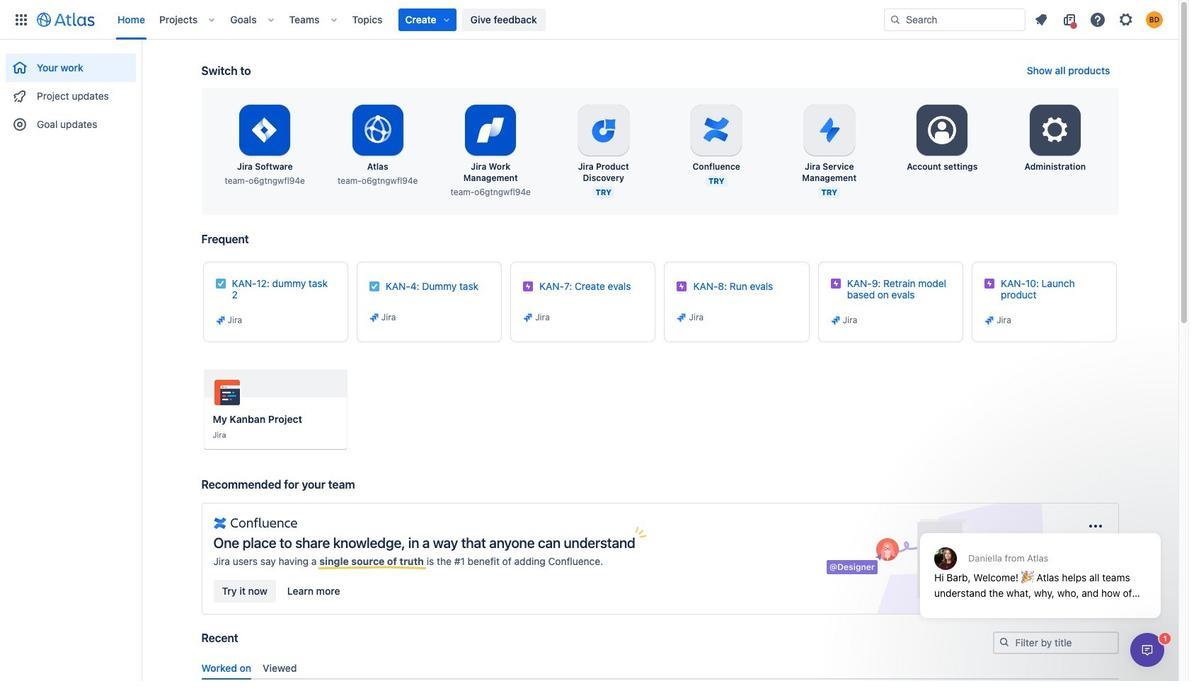 Task type: describe. For each thing, give the bounding box(es) containing it.
search image
[[999, 637, 1010, 649]]

1 horizontal spatial settings image
[[1039, 113, 1073, 147]]

cross-flow recommendation banner element
[[201, 478, 1119, 632]]

0 horizontal spatial settings image
[[926, 113, 960, 147]]

notifications image
[[1033, 11, 1050, 28]]



Task type: locate. For each thing, give the bounding box(es) containing it.
banner
[[0, 0, 1179, 40]]

switch to... image
[[13, 11, 30, 28]]

jira image
[[369, 312, 380, 324], [369, 312, 380, 324], [677, 312, 688, 324], [984, 315, 996, 326]]

confluence image
[[213, 515, 297, 532], [213, 515, 297, 532]]

group
[[6, 40, 136, 143]]

settings image
[[1118, 11, 1135, 28], [926, 113, 960, 147], [1039, 113, 1073, 147]]

tab list
[[196, 657, 1125, 680]]

jira image
[[523, 312, 534, 324], [523, 312, 534, 324], [677, 312, 688, 324], [215, 315, 226, 326], [215, 315, 226, 326], [830, 315, 842, 326], [830, 315, 842, 326], [984, 315, 996, 326]]

None search field
[[884, 8, 1026, 31]]

2 horizontal spatial settings image
[[1118, 11, 1135, 28]]

0 vertical spatial dialog
[[913, 499, 1168, 629]]

Filter by title field
[[994, 634, 1118, 654]]

search image
[[890, 14, 901, 25]]

help image
[[1090, 11, 1107, 28]]

top element
[[8, 0, 884, 39]]

dialog
[[913, 499, 1168, 629], [1131, 634, 1165, 668]]

account image
[[1146, 11, 1163, 28]]

1 vertical spatial dialog
[[1131, 634, 1165, 668]]

Search field
[[884, 8, 1026, 31]]



Task type: vqa. For each thing, say whether or not it's contained in the screenshot.
Close Modal icon
no



